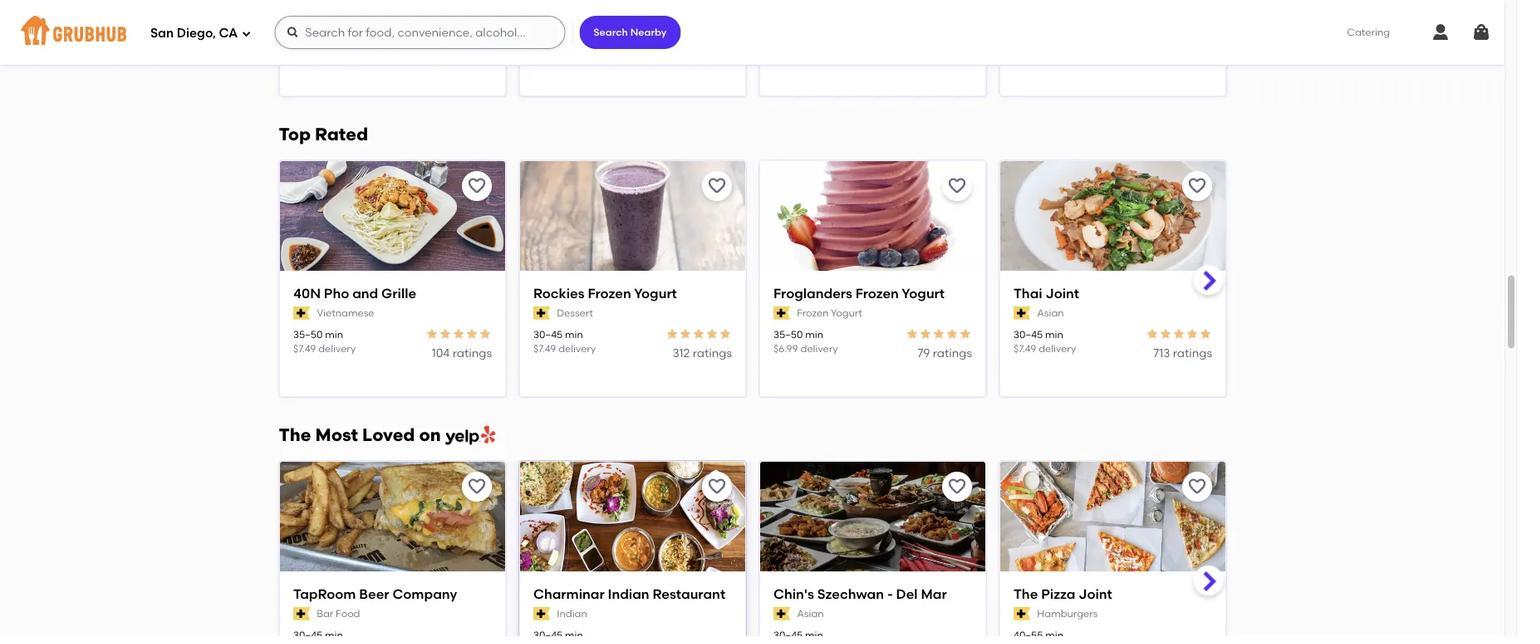 Task type: describe. For each thing, give the bounding box(es) containing it.
the for the pizza joint
[[1013, 586, 1038, 602]]

$7.49 for thai joint
[[1013, 342, 1036, 355]]

delivery for 40n
[[318, 342, 355, 355]]

delivery inside 20–35 min $2.49 delivery
[[560, 42, 597, 54]]

save this restaurant image for thai joint
[[1187, 176, 1207, 196]]

taproom beer company link
[[293, 585, 491, 604]]

taproom beer company logo image
[[280, 462, 505, 573]]

ratings right the 41
[[452, 45, 491, 59]]

713 ratings
[[1153, 346, 1212, 360]]

ratings right the 85 at top
[[692, 45, 732, 59]]

ratings for rockies frozen yogurt
[[692, 346, 732, 360]]

yogurt for froglanders frozen yogurt
[[901, 285, 944, 301]]

subscription pass image for thai
[[1013, 307, 1030, 320]]

35–50 min $7.49 delivery
[[293, 328, 355, 355]]

79 ratings
[[917, 346, 972, 360]]

chinese
[[316, 6, 356, 18]]

save this restaurant button for thai joint
[[1182, 171, 1212, 201]]

save this restaurant image for taproom beer company
[[467, 477, 486, 497]]

pho
[[323, 285, 349, 301]]

$7.49 for 40n pho and grille
[[293, 342, 316, 355]]

food
[[335, 608, 360, 620]]

save this restaurant image for chin's szechwan - del mar
[[947, 477, 967, 497]]

1 vertical spatial joint
[[1078, 586, 1112, 602]]

taproom
[[293, 586, 356, 602]]

save this restaurant button for froglanders frozen yogurt
[[942, 171, 972, 201]]

froglanders frozen yogurt logo image
[[760, 161, 985, 272]]

asian for joint
[[1037, 307, 1064, 319]]

chin's szechwan - del mar logo image
[[760, 462, 985, 573]]

grille
[[381, 285, 416, 301]]

on
[[419, 424, 441, 446]]

0 horizontal spatial svg image
[[241, 29, 251, 39]]

catering
[[1347, 26, 1390, 38]]

search nearby
[[593, 26, 667, 38]]

20–35 min $1.99 delivery
[[293, 27, 355, 54]]

rockies frozen yogurt link
[[533, 284, 732, 303]]

35–50 for froglanders
[[773, 328, 802, 340]]

2 horizontal spatial svg image
[[1471, 22, 1491, 42]]

subscription pass image for froglanders
[[773, 307, 790, 320]]

subscription pass image for taproom
[[293, 607, 310, 621]]

79
[[917, 346, 930, 360]]

min for 40n
[[325, 328, 343, 340]]

bar
[[316, 608, 333, 620]]

$7.49 for rockies frozen yogurt
[[533, 342, 556, 355]]

save this restaurant image for 40n pho and grille
[[467, 176, 486, 196]]

most
[[315, 424, 358, 446]]

charminar indian restaurant logo image
[[520, 462, 745, 573]]

thai joint link
[[1013, 284, 1212, 303]]

save this restaurant image for charminar indian restaurant
[[707, 477, 727, 497]]

svg image
[[286, 26, 299, 39]]

0 horizontal spatial indian
[[556, 608, 587, 620]]

rockies
[[533, 285, 584, 301]]

del
[[896, 586, 917, 602]]

thai joint
[[1013, 285, 1079, 301]]

the pizza joint link
[[1013, 585, 1212, 604]]

delivery for froglanders
[[800, 342, 838, 355]]

rockies frozen yogurt logo image
[[520, 161, 745, 272]]

min inside 20–35 min $2.49 delivery
[[564, 27, 583, 39]]

30–45 for rockies
[[533, 328, 562, 340]]

the pizza joint logo image
[[1000, 462, 1225, 573]]

40n
[[293, 285, 320, 301]]

30–45 min $7.49 delivery for thai
[[1013, 328, 1076, 355]]

ca
[[219, 26, 238, 41]]

save this restaurant image for rockies frozen yogurt
[[707, 176, 727, 196]]

save this restaurant button for taproom beer company
[[462, 472, 491, 502]]

713
[[1153, 346, 1170, 360]]

$6.99
[[773, 342, 798, 355]]

1 horizontal spatial frozen
[[797, 307, 828, 319]]

subscription pass image up $2.49
[[533, 6, 550, 19]]

bar food
[[316, 608, 360, 620]]

the most loved on
[[279, 424, 445, 446]]

30–45 for thai
[[1013, 328, 1042, 340]]

top rated
[[279, 124, 368, 145]]

1 horizontal spatial yogurt
[[830, 307, 862, 319]]

diego,
[[177, 26, 216, 41]]

dessert
[[556, 307, 593, 319]]

frozen for froglanders
[[855, 285, 898, 301]]

yogurt for rockies frozen yogurt
[[634, 285, 677, 301]]

85
[[676, 45, 690, 59]]

charminar indian restaurant
[[533, 586, 725, 602]]

san
[[150, 26, 174, 41]]

catering button
[[1335, 14, 1402, 51]]

chin's
[[773, 586, 814, 602]]

chin's szechwan - del mar link
[[773, 585, 972, 604]]

min for thai
[[1045, 328, 1063, 340]]

nearby
[[630, 26, 667, 38]]

312
[[672, 346, 690, 360]]

85 ratings
[[676, 45, 732, 59]]

save this restaurant button for rockies frozen yogurt
[[702, 171, 732, 201]]

min inside 20–35 min $1.99 delivery
[[324, 27, 342, 39]]

mar
[[921, 586, 946, 602]]

312 ratings
[[672, 346, 732, 360]]



Task type: locate. For each thing, give the bounding box(es) containing it.
0 horizontal spatial the
[[279, 424, 311, 446]]

35–50 inside the 35–50 min $6.99 delivery
[[773, 328, 802, 340]]

pizza
[[1041, 586, 1075, 602]]

frozen yogurt
[[797, 307, 862, 319]]

frozen up frozen yogurt at right
[[855, 285, 898, 301]]

30–45 min $7.49 delivery for rockies
[[533, 328, 595, 355]]

2 35–50 from the left
[[773, 328, 802, 340]]

30–45 min $7.49 delivery
[[533, 328, 595, 355], [1013, 328, 1076, 355]]

ratings right 104
[[452, 346, 491, 360]]

min down chinese
[[324, 27, 342, 39]]

save this restaurant image for the pizza joint
[[1187, 477, 1207, 497]]

charminar indian restaurant link
[[533, 585, 732, 604]]

delivery right $6.99
[[800, 342, 838, 355]]

ratings for 40n pho and grille
[[452, 346, 491, 360]]

35–50
[[293, 328, 322, 340], [773, 328, 802, 340]]

save this restaurant button for the pizza joint
[[1182, 472, 1212, 502]]

35–50 up $6.99
[[773, 328, 802, 340]]

$7.49 down thai
[[1013, 342, 1036, 355]]

joint up hamburgers
[[1078, 586, 1112, 602]]

star icon image
[[425, 26, 438, 40], [438, 26, 452, 40], [452, 26, 465, 40], [465, 26, 478, 40], [478, 26, 491, 40], [478, 26, 491, 40], [665, 26, 678, 40], [678, 26, 692, 40], [425, 327, 438, 340], [438, 327, 452, 340], [452, 327, 465, 340], [465, 327, 478, 340], [478, 327, 491, 340], [665, 327, 678, 340], [678, 327, 692, 340], [692, 327, 705, 340], [705, 327, 718, 340], [718, 327, 732, 340], [905, 327, 918, 340], [918, 327, 932, 340], [932, 327, 945, 340], [945, 327, 958, 340], [958, 327, 972, 340], [1145, 327, 1159, 340], [1159, 327, 1172, 340], [1172, 327, 1185, 340], [1185, 327, 1198, 340], [1198, 327, 1212, 340]]

1 vertical spatial asian
[[797, 608, 823, 620]]

subscription pass image down 40n
[[293, 307, 310, 320]]

30–45 down 'dessert'
[[533, 328, 562, 340]]

chin's szechwan - del mar
[[773, 586, 946, 602]]

taproom beer company
[[293, 586, 457, 602]]

loved
[[362, 424, 415, 446]]

delivery for rockies
[[558, 342, 595, 355]]

subscription pass image for charminar
[[533, 607, 550, 621]]

sandwich
[[556, 6, 604, 18]]

1 horizontal spatial indian
[[607, 586, 649, 602]]

delivery right $2.49
[[560, 42, 597, 54]]

joint right thai
[[1045, 285, 1079, 301]]

ratings for froglanders frozen yogurt
[[932, 346, 972, 360]]

yogurt inside rockies frozen yogurt link
[[634, 285, 677, 301]]

save this restaurant button for 40n pho and grille
[[462, 171, 491, 201]]

2 30–45 min $7.49 delivery from the left
[[1013, 328, 1076, 355]]

frozen up 'dessert'
[[587, 285, 631, 301]]

40n pho and grille
[[293, 285, 416, 301]]

yogurt up '312'
[[634, 285, 677, 301]]

delivery down 'dessert'
[[558, 342, 595, 355]]

2 horizontal spatial $7.49
[[1013, 342, 1036, 355]]

20–35
[[293, 27, 322, 39], [533, 27, 562, 39]]

-
[[887, 586, 893, 602]]

delivery down vietnamese
[[318, 342, 355, 355]]

ratings
[[452, 45, 491, 59], [692, 45, 732, 59], [452, 346, 491, 360], [692, 346, 732, 360], [932, 346, 972, 360], [1173, 346, 1212, 360]]

20–35 for 85 ratings
[[533, 27, 562, 39]]

search
[[593, 26, 628, 38]]

asian for szechwan
[[797, 608, 823, 620]]

$7.49 inside the 35–50 min $7.49 delivery
[[293, 342, 316, 355]]

2 $7.49 from the left
[[533, 342, 556, 355]]

froglanders frozen yogurt
[[773, 285, 944, 301]]

30–45 down thai
[[1013, 328, 1042, 340]]

min down vietnamese
[[325, 328, 343, 340]]

ratings for thai joint
[[1173, 346, 1212, 360]]

subscription pass image down charminar at the bottom left of page
[[533, 607, 550, 621]]

0 horizontal spatial 30–45 min $7.49 delivery
[[533, 328, 595, 355]]

1 35–50 from the left
[[293, 328, 322, 340]]

1 vertical spatial indian
[[556, 608, 587, 620]]

35–50 for 40n
[[293, 328, 322, 340]]

min down sandwich
[[564, 27, 583, 39]]

subscription pass image
[[773, 307, 790, 320], [1013, 307, 1030, 320], [533, 607, 550, 621], [773, 607, 790, 621], [1013, 607, 1030, 621]]

1 horizontal spatial save this restaurant image
[[1187, 176, 1207, 196]]

thai
[[1013, 285, 1042, 301]]

froglanders frozen yogurt link
[[773, 284, 972, 303]]

1 horizontal spatial 35–50
[[773, 328, 802, 340]]

subscription pass image down thai
[[1013, 307, 1030, 320]]

the left most
[[279, 424, 311, 446]]

rated
[[315, 124, 368, 145]]

yogurt
[[634, 285, 677, 301], [901, 285, 944, 301], [830, 307, 862, 319]]

asian down thai joint
[[1037, 307, 1064, 319]]

0 horizontal spatial frozen
[[587, 285, 631, 301]]

1 horizontal spatial $7.49
[[533, 342, 556, 355]]

0 horizontal spatial asian
[[797, 608, 823, 620]]

save this restaurant button for chin's szechwan - del mar
[[942, 472, 972, 502]]

104
[[431, 346, 449, 360]]

charminar
[[533, 586, 604, 602]]

indian
[[607, 586, 649, 602], [556, 608, 587, 620]]

0 vertical spatial save this restaurant image
[[1187, 176, 1207, 196]]

0 horizontal spatial 30–45
[[533, 328, 562, 340]]

frozen down froglanders
[[797, 307, 828, 319]]

min inside the 35–50 min $7.49 delivery
[[325, 328, 343, 340]]

subscription pass image for 40n
[[293, 307, 310, 320]]

2 30–45 from the left
[[1013, 328, 1042, 340]]

frozen for rockies
[[587, 285, 631, 301]]

1 30–45 min $7.49 delivery from the left
[[533, 328, 595, 355]]

0 vertical spatial indian
[[607, 586, 649, 602]]

35–50 min $6.99 delivery
[[773, 328, 838, 355]]

hamburgers
[[1037, 608, 1097, 620]]

min inside the 35–50 min $6.99 delivery
[[805, 328, 823, 340]]

subscription pass image up $6.99
[[773, 307, 790, 320]]

svg image
[[1431, 22, 1451, 42], [1471, 22, 1491, 42], [241, 29, 251, 39]]

$1.99
[[293, 42, 315, 54]]

1 vertical spatial save this restaurant image
[[947, 477, 967, 497]]

yogurt inside froglanders frozen yogurt link
[[901, 285, 944, 301]]

subscription pass image
[[293, 6, 310, 19], [533, 6, 550, 19], [293, 307, 310, 320], [533, 307, 550, 320], [293, 607, 310, 621]]

beer
[[359, 586, 389, 602]]

2 horizontal spatial yogurt
[[901, 285, 944, 301]]

min down 'dessert'
[[565, 328, 583, 340]]

40n pho and grille link
[[293, 284, 491, 303]]

subscription pass image for chin's
[[773, 607, 790, 621]]

2 horizontal spatial frozen
[[855, 285, 898, 301]]

30–45
[[533, 328, 562, 340], [1013, 328, 1042, 340]]

san diego, ca
[[150, 26, 238, 41]]

41 ratings
[[439, 45, 491, 59]]

0 horizontal spatial $7.49
[[293, 342, 316, 355]]

rockies frozen yogurt
[[533, 285, 677, 301]]

0 vertical spatial joint
[[1045, 285, 1079, 301]]

top
[[279, 124, 311, 145]]

indian down charminar at the bottom left of page
[[556, 608, 587, 620]]

3 $7.49 from the left
[[1013, 342, 1036, 355]]

save this restaurant image
[[1187, 176, 1207, 196], [947, 477, 967, 497]]

30–45 min $7.49 delivery down 'dessert'
[[533, 328, 595, 355]]

the for the most loved on
[[279, 424, 311, 446]]

delivery inside 20–35 min $1.99 delivery
[[318, 42, 355, 54]]

delivery right $1.99
[[318, 42, 355, 54]]

subscription pass image down chin's
[[773, 607, 790, 621]]

20–35 up $2.49
[[533, 27, 562, 39]]

0 horizontal spatial yogurt
[[634, 285, 677, 301]]

0 horizontal spatial save this restaurant image
[[947, 477, 967, 497]]

0 horizontal spatial 20–35
[[293, 27, 322, 39]]

company
[[392, 586, 457, 602]]

20–35 up $1.99
[[293, 27, 322, 39]]

1 horizontal spatial 30–45 min $7.49 delivery
[[1013, 328, 1076, 355]]

40n pho and grille logo image
[[280, 161, 505, 272]]

1 $7.49 from the left
[[293, 342, 316, 355]]

min for froglanders
[[805, 328, 823, 340]]

35–50 down 40n
[[293, 328, 322, 340]]

min for rockies
[[565, 328, 583, 340]]

delivery inside the 35–50 min $7.49 delivery
[[318, 342, 355, 355]]

1 horizontal spatial svg image
[[1431, 22, 1451, 42]]

indian right charminar at the bottom left of page
[[607, 586, 649, 602]]

szechwan
[[817, 586, 884, 602]]

1 20–35 from the left
[[293, 27, 322, 39]]

asian down chin's
[[797, 608, 823, 620]]

20–35 min $2.49 delivery
[[533, 27, 597, 54]]

1 horizontal spatial asian
[[1037, 307, 1064, 319]]

Search for food, convenience, alcohol... search field
[[274, 16, 565, 49]]

20–35 for 41 ratings
[[293, 27, 322, 39]]

save this restaurant image for froglanders frozen yogurt
[[947, 176, 967, 196]]

min
[[324, 27, 342, 39], [564, 27, 583, 39], [325, 328, 343, 340], [565, 328, 583, 340], [805, 328, 823, 340], [1045, 328, 1063, 340]]

ratings right the 713
[[1173, 346, 1212, 360]]

$7.49 down 40n
[[293, 342, 316, 355]]

and
[[352, 285, 378, 301]]

thai joint logo image
[[1000, 161, 1225, 272]]

ratings right 79
[[932, 346, 972, 360]]

2 20–35 from the left
[[533, 27, 562, 39]]

restaurant
[[652, 586, 725, 602]]

asian
[[1037, 307, 1064, 319], [797, 608, 823, 620]]

41
[[439, 45, 449, 59]]

save this restaurant button for charminar indian restaurant
[[702, 472, 732, 502]]

104 ratings
[[431, 346, 491, 360]]

delivery for thai
[[1038, 342, 1076, 355]]

$2.49
[[533, 42, 557, 54]]

0 vertical spatial the
[[279, 424, 311, 446]]

$7.49
[[293, 342, 316, 355], [533, 342, 556, 355], [1013, 342, 1036, 355]]

30–45 min $7.49 delivery down thai joint
[[1013, 328, 1076, 355]]

1 vertical spatial the
[[1013, 586, 1038, 602]]

joint
[[1045, 285, 1079, 301], [1078, 586, 1112, 602]]

subscription pass image left hamburgers
[[1013, 607, 1030, 621]]

1 horizontal spatial the
[[1013, 586, 1038, 602]]

ratings right '312'
[[692, 346, 732, 360]]

the
[[279, 424, 311, 446], [1013, 586, 1038, 602]]

$7.49 down rockies
[[533, 342, 556, 355]]

the left pizza
[[1013, 586, 1038, 602]]

20–35 inside 20–35 min $1.99 delivery
[[293, 27, 322, 39]]

1 horizontal spatial 30–45
[[1013, 328, 1042, 340]]

0 vertical spatial asian
[[1037, 307, 1064, 319]]

min down frozen yogurt at right
[[805, 328, 823, 340]]

the pizza joint
[[1013, 586, 1112, 602]]

subscription pass image for the
[[1013, 607, 1030, 621]]

subscription pass image left bar
[[293, 607, 310, 621]]

frozen
[[587, 285, 631, 301], [855, 285, 898, 301], [797, 307, 828, 319]]

froglanders
[[773, 285, 852, 301]]

subscription pass image for rockies
[[533, 307, 550, 320]]

save this restaurant image
[[467, 176, 486, 196], [707, 176, 727, 196], [947, 176, 967, 196], [467, 477, 486, 497], [707, 477, 727, 497], [1187, 477, 1207, 497]]

delivery
[[318, 42, 355, 54], [560, 42, 597, 54], [318, 342, 355, 355], [558, 342, 595, 355], [800, 342, 838, 355], [1038, 342, 1076, 355]]

delivery inside the 35–50 min $6.99 delivery
[[800, 342, 838, 355]]

0 horizontal spatial 35–50
[[293, 328, 322, 340]]

35–50 inside the 35–50 min $7.49 delivery
[[293, 328, 322, 340]]

search nearby button
[[579, 16, 681, 49]]

subscription pass image up svg image
[[293, 6, 310, 19]]

1 30–45 from the left
[[533, 328, 562, 340]]

yogurt up 79
[[901, 285, 944, 301]]

save this restaurant button
[[462, 171, 491, 201], [702, 171, 732, 201], [942, 171, 972, 201], [1182, 171, 1212, 201], [462, 472, 491, 502], [702, 472, 732, 502], [942, 472, 972, 502], [1182, 472, 1212, 502]]

1 horizontal spatial 20–35
[[533, 27, 562, 39]]

delivery down thai joint
[[1038, 342, 1076, 355]]

subscription pass image down rockies
[[533, 307, 550, 320]]

vietnamese
[[316, 307, 374, 319]]

20–35 inside 20–35 min $2.49 delivery
[[533, 27, 562, 39]]

min down thai joint
[[1045, 328, 1063, 340]]

yogurt down froglanders frozen yogurt
[[830, 307, 862, 319]]

main navigation navigation
[[0, 0, 1505, 65]]



Task type: vqa. For each thing, say whether or not it's contained in the screenshot.
orders
no



